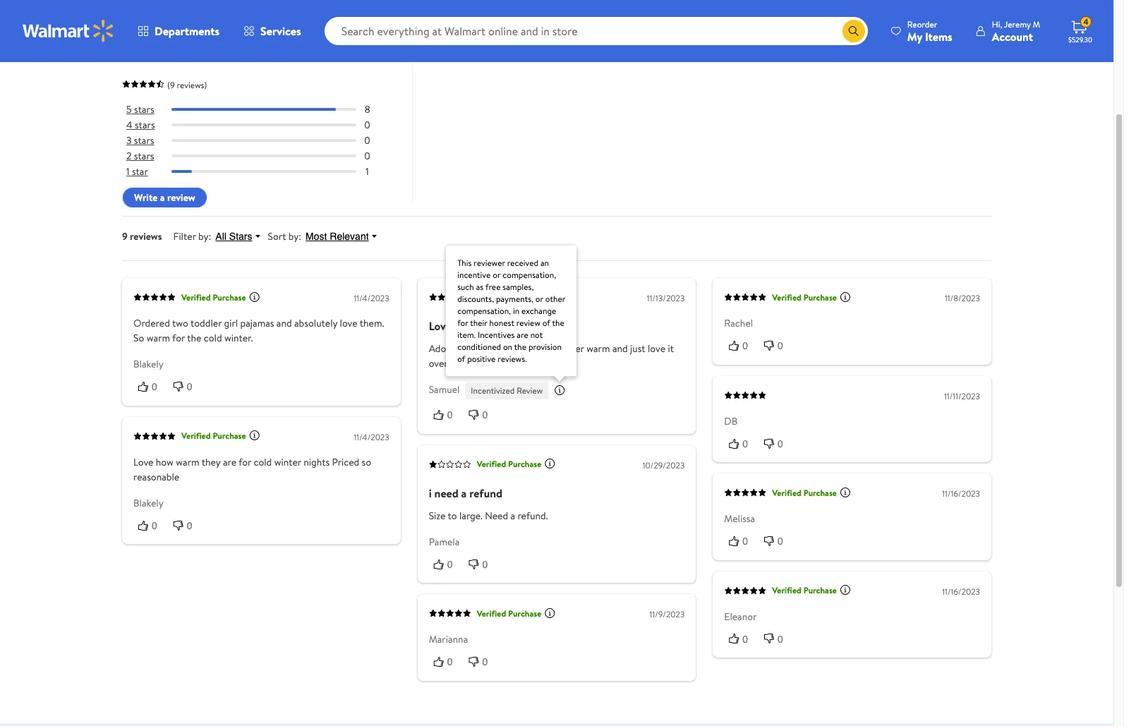 Task type: describe. For each thing, give the bounding box(es) containing it.
verified for ordered two toddler girl pajamas and absolutely love them. so warm for the cold winter.
[[181, 292, 211, 304]]

write
[[134, 191, 158, 205]]

the inside ordered two toddler girl pajamas and absolutely love them. so warm for the cold winter.
[[187, 332, 202, 346]]

filter
[[173, 230, 196, 244]]

of
[[224, 39, 240, 63]]

refund
[[470, 486, 503, 501]]

verified purchase information image for love how warm they are for cold winter nights    priced so reasonable
[[249, 430, 260, 442]]

4.6 out of 5
[[122, 3, 272, 73]]

services button
[[232, 14, 313, 48]]

0 vertical spatial 5
[[244, 3, 272, 73]]

write a review link
[[122, 187, 207, 209]]

services
[[261, 23, 301, 39]]

10/29/2023
[[643, 460, 685, 472]]

progress bar for 2 stars
[[172, 155, 356, 158]]

cold inside ordered two toddler girl pajamas and absolutely love them. so warm for the cold winter.
[[204, 332, 222, 346]]

reviews)
[[177, 79, 207, 91]]

$529.30
[[1069, 35, 1093, 44]]

sort by:
[[268, 230, 302, 244]]

warm inside ordered two toddler girl pajamas and absolutely love them. so warm for the cold winter.
[[147, 332, 170, 346]]

by: for filter by:
[[199, 230, 211, 244]]

items
[[926, 29, 953, 44]]

samuel
[[429, 383, 460, 397]]

most
[[306, 231, 327, 243]]

toddler
[[191, 317, 222, 331]]

(9
[[167, 79, 175, 91]]

two
[[172, 317, 188, 331]]

so
[[133, 332, 144, 346]]

11/16/2023 for melissa
[[943, 488, 981, 500]]

9 reviews
[[122, 230, 162, 244]]

reorder
[[908, 18, 938, 30]]

5 stars
[[126, 102, 154, 117]]

need
[[435, 486, 459, 501]]

account
[[993, 29, 1034, 44]]

it
[[668, 342, 674, 356]]

verified purchase for rachel
[[773, 292, 838, 304]]

8
[[365, 102, 370, 117]]

11/4/2023 for ordered two toddler girl pajamas and absolutely love them. so warm for the cold winter.
[[354, 293, 390, 305]]

1 vertical spatial a
[[462, 486, 467, 501]]

relevant
[[330, 231, 369, 243]]

all
[[216, 231, 227, 243]]

winter
[[274, 455, 301, 470]]

verified purchase information image for ordered two toddler girl pajamas and absolutely love them. so warm for the cold winter.
[[249, 292, 260, 303]]

2 stars
[[126, 149, 154, 163]]

3
[[126, 134, 132, 148]]

11/8/2023
[[946, 293, 981, 305]]

all!
[[450, 357, 463, 371]]

verified purchase for ordered two toddler girl pajamas and absolutely love them. so warm for the cold winter.
[[181, 292, 246, 304]]

verified purchase for love how warm they are for cold winter nights    priced so reasonable
[[181, 430, 246, 442]]

large.
[[460, 509, 483, 523]]

purchase for ordered two toddler girl pajamas and absolutely love them. so warm for the cold winter.
[[213, 292, 246, 304]]

jeremy
[[1005, 18, 1032, 30]]

4.6
[[122, 3, 193, 73]]

11/16/2023 for eleanor
[[943, 586, 981, 598]]

how
[[156, 455, 174, 470]]

🥰
[[516, 357, 529, 371]]

design,
[[470, 342, 500, 356]]

star
[[132, 165, 148, 179]]

reasonable
[[133, 470, 179, 484]]

daughter
[[546, 342, 585, 356]]

hi,
[[993, 18, 1003, 30]]

cold inside the love how warm they are for cold winter nights    priced so reasonable
[[254, 455, 272, 470]]

progress bar for 3 stars
[[172, 139, 356, 142]]

to
[[448, 509, 457, 523]]

stars for 4 stars
[[135, 118, 155, 132]]

blakely for love how warm they are for cold winter nights    priced so reasonable
[[133, 496, 164, 510]]

and inside adorable design, keeps our daughter warm and just love it over all! thank you!! 🥰
[[613, 342, 628, 356]]

incentivized
[[471, 385, 515, 397]]

1 star
[[126, 165, 148, 179]]

our
[[529, 342, 544, 356]]

verified for love how warm they are for cold winter nights    priced so reasonable
[[181, 430, 211, 442]]

ordered
[[133, 317, 170, 331]]

stars for 2 stars
[[134, 149, 154, 163]]

all stars button
[[211, 230, 268, 243]]

i need a refund
[[429, 486, 503, 501]]

departments
[[155, 23, 220, 39]]

love inside adorable design, keeps our daughter warm and just love it over all! thank you!! 🥰
[[648, 342, 666, 356]]

absolutely
[[295, 317, 338, 331]]

verified purchase information image for eleanor
[[840, 585, 852, 596]]

11/9/2023
[[650, 609, 685, 621]]

verified for rachel
[[773, 292, 802, 304]]

love for love the pajamas!!
[[429, 319, 452, 334]]

review
[[167, 191, 195, 205]]

over
[[429, 357, 448, 371]]

walmart image
[[23, 20, 114, 42]]

adorable
[[429, 342, 468, 356]]

departments button
[[126, 14, 232, 48]]

out
[[196, 39, 220, 63]]

4 for 4 stars
[[126, 118, 132, 132]]

thank
[[465, 357, 490, 371]]

progress bar for 4 stars
[[172, 124, 356, 127]]

love inside ordered two toddler girl pajamas and absolutely love them. so warm for the cold winter.
[[340, 317, 358, 331]]

adorable design, keeps our daughter warm and just love it over all! thank you!! 🥰
[[429, 342, 674, 371]]

9
[[122, 230, 128, 244]]

Search search field
[[325, 17, 869, 45]]

verified purchase for marianna
[[477, 608, 542, 620]]



Task type: vqa. For each thing, say whether or not it's contained in the screenshot.
leftmost 4
yes



Task type: locate. For each thing, give the bounding box(es) containing it.
i
[[429, 486, 432, 501]]

4 for 4 $529.30
[[1084, 16, 1090, 28]]

verified purchase for eleanor
[[773, 585, 838, 597]]

incentivized review
[[471, 385, 543, 397]]

1 horizontal spatial by:
[[289, 230, 302, 244]]

1 vertical spatial blakely
[[133, 496, 164, 510]]

1 horizontal spatial 1
[[366, 165, 369, 179]]

0 horizontal spatial and
[[277, 317, 292, 331]]

love
[[340, 317, 358, 331], [648, 342, 666, 356]]

2 vertical spatial a
[[511, 509, 516, 523]]

search icon image
[[849, 25, 860, 37]]

warm down 'ordered'
[[147, 332, 170, 346]]

verified for eleanor
[[773, 585, 802, 597]]

cold
[[204, 332, 222, 346], [254, 455, 272, 470]]

you!!
[[492, 357, 514, 371]]

love up reasonable
[[133, 455, 154, 470]]

1 horizontal spatial the
[[455, 319, 471, 334]]

1 horizontal spatial love
[[648, 342, 666, 356]]

1 left star
[[126, 165, 130, 179]]

1 vertical spatial and
[[613, 342, 628, 356]]

and inside ordered two toddler girl pajamas and absolutely love them. so warm for the cold winter.
[[277, 317, 292, 331]]

purchase for eleanor
[[804, 585, 838, 597]]

0 horizontal spatial warm
[[147, 332, 170, 346]]

0 horizontal spatial 1
[[126, 165, 130, 179]]

11/4/2023 up them.
[[354, 293, 390, 305]]

3 stars
[[126, 134, 154, 148]]

review
[[517, 385, 543, 397]]

pamela
[[429, 535, 460, 549]]

11/13/2023
[[647, 293, 685, 305]]

1 progress bar from the top
[[172, 108, 356, 111]]

by: for sort by:
[[289, 230, 302, 244]]

11/16/2023
[[943, 488, 981, 500], [943, 586, 981, 598]]

sort
[[268, 230, 286, 244]]

3 progress bar from the top
[[172, 139, 356, 142]]

pajamas!!
[[474, 319, 520, 334]]

verified purchase information image
[[840, 292, 852, 303], [840, 487, 852, 498]]

by: left all
[[199, 230, 211, 244]]

stars for 5 stars
[[134, 102, 154, 117]]

progress bar for 1 star
[[172, 170, 356, 173]]

size to large.  need a refund.
[[429, 509, 548, 523]]

verified purchase for melissa
[[773, 487, 838, 499]]

2 1 from the left
[[366, 165, 369, 179]]

2 blakely from the top
[[133, 496, 164, 510]]

stars
[[134, 102, 154, 117], [135, 118, 155, 132], [134, 134, 154, 148], [134, 149, 154, 163]]

them.
[[360, 317, 384, 331]]

for
[[172, 332, 185, 346], [239, 455, 252, 470]]

most relevant button
[[302, 230, 385, 243]]

verified purchase information image for melissa
[[840, 487, 852, 498]]

verified purchase information image
[[249, 292, 260, 303], [249, 430, 260, 442], [545, 459, 556, 470], [840, 585, 852, 596], [545, 608, 556, 619]]

2 verified purchase information image from the top
[[840, 487, 852, 498]]

1 horizontal spatial for
[[239, 455, 252, 470]]

5 up 4 stars
[[126, 102, 132, 117]]

by: right sort at left
[[289, 230, 302, 244]]

love for love how warm they are for cold winter nights    priced so reasonable
[[133, 455, 154, 470]]

purchase for melissa
[[804, 487, 838, 499]]

1 horizontal spatial and
[[613, 342, 628, 356]]

reorder my items
[[908, 18, 953, 44]]

they
[[202, 455, 221, 470]]

for inside the love how warm they are for cold winter nights    priced so reasonable
[[239, 455, 252, 470]]

0 vertical spatial verified purchase information image
[[840, 292, 852, 303]]

11/4/2023 for love how warm they are for cold winter nights    priced so reasonable
[[354, 431, 390, 443]]

blakely down reasonable
[[133, 496, 164, 510]]

5 right the "of"
[[244, 3, 272, 73]]

1 by: from the left
[[199, 230, 211, 244]]

stars down the 5 stars
[[135, 118, 155, 132]]

my
[[908, 29, 923, 44]]

1 vertical spatial cold
[[254, 455, 272, 470]]

2 11/4/2023 from the top
[[354, 431, 390, 443]]

blakely
[[133, 358, 164, 372], [133, 496, 164, 510]]

purchase for rachel
[[804, 292, 838, 304]]

0
[[365, 118, 371, 132], [365, 134, 371, 148], [365, 149, 371, 163], [743, 341, 749, 352], [778, 341, 784, 352], [152, 382, 157, 393], [187, 382, 193, 393], [447, 410, 453, 421], [483, 410, 488, 421], [743, 438, 749, 450], [778, 438, 784, 450], [152, 520, 157, 532], [187, 520, 193, 532], [743, 536, 749, 547], [778, 536, 784, 547], [447, 559, 453, 571], [483, 559, 488, 571], [743, 634, 749, 645], [778, 634, 784, 645], [447, 657, 453, 668], [483, 657, 488, 668]]

5 progress bar from the top
[[172, 170, 356, 173]]

4 stars
[[126, 118, 155, 132]]

1 down "8"
[[366, 165, 369, 179]]

1 vertical spatial for
[[239, 455, 252, 470]]

marianna
[[429, 633, 468, 647]]

girl
[[224, 317, 238, 331]]

11/4/2023 up so
[[354, 431, 390, 443]]

a
[[160, 191, 165, 205], [462, 486, 467, 501], [511, 509, 516, 523]]

stars right '2'
[[134, 149, 154, 163]]

0 horizontal spatial by:
[[199, 230, 211, 244]]

2 horizontal spatial a
[[511, 509, 516, 523]]

nights
[[304, 455, 330, 470]]

db
[[725, 414, 738, 429]]

(9 reviews)
[[167, 79, 207, 91]]

verified for marianna
[[477, 608, 506, 620]]

stars up 4 stars
[[134, 102, 154, 117]]

5
[[244, 3, 272, 73], [126, 102, 132, 117]]

0 horizontal spatial cold
[[204, 332, 222, 346]]

0 vertical spatial 11/4/2023
[[354, 293, 390, 305]]

melissa
[[725, 512, 756, 526]]

love the pajamas!!
[[429, 319, 520, 334]]

stars
[[229, 231, 252, 243]]

2
[[126, 149, 132, 163]]

4 up the $529.30
[[1084, 16, 1090, 28]]

incentivized review information image
[[555, 385, 566, 396]]

eleanor
[[725, 610, 757, 624]]

2 progress bar from the top
[[172, 124, 356, 127]]

1 horizontal spatial cold
[[254, 455, 272, 470]]

1
[[126, 165, 130, 179], [366, 165, 369, 179]]

refund.
[[518, 509, 548, 523]]

pajamas
[[241, 317, 274, 331]]

4 progress bar from the top
[[172, 155, 356, 158]]

1 vertical spatial verified purchase information image
[[840, 487, 852, 498]]

blakely for ordered two toddler girl pajamas and absolutely love them. so warm for the cold winter.
[[133, 358, 164, 372]]

Walmart Site-Wide search field
[[325, 17, 869, 45]]

0 vertical spatial 4
[[1084, 16, 1090, 28]]

1 vertical spatial 11/16/2023
[[943, 586, 981, 598]]

1 for 1
[[366, 165, 369, 179]]

warm inside the love how warm they are for cold winter nights    priced so reasonable
[[176, 455, 200, 470]]

1 for 1 star
[[126, 165, 130, 179]]

1 1 from the left
[[126, 165, 130, 179]]

verified purchase information image for marianna
[[545, 608, 556, 619]]

1 vertical spatial 4
[[126, 118, 132, 132]]

hi, jeremy m account
[[993, 18, 1041, 44]]

stars right 3
[[134, 134, 154, 148]]

2 horizontal spatial warm
[[587, 342, 611, 356]]

warm right daughter
[[587, 342, 611, 356]]

the up adorable
[[455, 319, 471, 334]]

winter.
[[225, 332, 253, 346]]

2 11/16/2023 from the top
[[943, 586, 981, 598]]

0 horizontal spatial for
[[172, 332, 185, 346]]

0 vertical spatial 11/16/2023
[[943, 488, 981, 500]]

blakely down so
[[133, 358, 164, 372]]

and
[[277, 317, 292, 331], [613, 342, 628, 356]]

are
[[223, 455, 237, 470]]

just
[[631, 342, 646, 356]]

1 verified purchase information image from the top
[[840, 292, 852, 303]]

warm inside adorable design, keeps our daughter warm and just love it over all! thank you!! 🥰
[[587, 342, 611, 356]]

cold left the winter
[[254, 455, 272, 470]]

and right 'pajamas'
[[277, 317, 292, 331]]

(9 reviews) link
[[122, 76, 207, 92]]

0 button
[[725, 339, 760, 354], [760, 339, 795, 354], [133, 380, 169, 395], [169, 380, 204, 395], [429, 409, 464, 423], [464, 409, 499, 423], [725, 437, 760, 451], [760, 437, 795, 451], [133, 519, 169, 533], [169, 519, 204, 533], [725, 535, 760, 549], [760, 535, 795, 549], [429, 558, 464, 572], [464, 558, 499, 572], [725, 633, 760, 647], [760, 633, 795, 647], [429, 656, 464, 670], [464, 656, 499, 670]]

love how warm they are for cold winter nights    priced so reasonable
[[133, 455, 372, 484]]

1 horizontal spatial love
[[429, 319, 452, 334]]

1 horizontal spatial a
[[462, 486, 467, 501]]

0 horizontal spatial 4
[[126, 118, 132, 132]]

1 vertical spatial love
[[648, 342, 666, 356]]

progress bar
[[172, 108, 356, 111], [172, 124, 356, 127], [172, 139, 356, 142], [172, 155, 356, 158], [172, 170, 356, 173]]

1 horizontal spatial 4
[[1084, 16, 1090, 28]]

for right are at left
[[239, 455, 252, 470]]

filter by:
[[173, 230, 211, 244]]

love left them.
[[340, 317, 358, 331]]

priced
[[332, 455, 360, 470]]

keeps
[[503, 342, 527, 356]]

m
[[1034, 18, 1041, 30]]

11/11/2023
[[945, 390, 981, 402]]

4 inside 4 $529.30
[[1084, 16, 1090, 28]]

1 blakely from the top
[[133, 358, 164, 372]]

by:
[[199, 230, 211, 244], [289, 230, 302, 244]]

progress bar for 5 stars
[[172, 108, 356, 111]]

write a review
[[134, 191, 195, 205]]

0 vertical spatial cold
[[204, 332, 222, 346]]

cold down toddler
[[204, 332, 222, 346]]

purchase
[[213, 292, 246, 304], [508, 292, 542, 304], [804, 292, 838, 304], [213, 430, 246, 442], [508, 459, 542, 471], [804, 487, 838, 499], [804, 585, 838, 597], [508, 608, 542, 620]]

0 horizontal spatial the
[[187, 332, 202, 346]]

0 vertical spatial blakely
[[133, 358, 164, 372]]

2 by: from the left
[[289, 230, 302, 244]]

1 vertical spatial love
[[133, 455, 154, 470]]

for inside ordered two toddler girl pajamas and absolutely love them. so warm for the cold winter.
[[172, 332, 185, 346]]

warm right how
[[176, 455, 200, 470]]

all stars
[[216, 231, 252, 243]]

0 vertical spatial a
[[160, 191, 165, 205]]

4
[[1084, 16, 1090, 28], [126, 118, 132, 132]]

love up adorable
[[429, 319, 452, 334]]

0 vertical spatial and
[[277, 317, 292, 331]]

0 horizontal spatial love
[[133, 455, 154, 470]]

1 vertical spatial 5
[[126, 102, 132, 117]]

ordered two toddler girl pajamas and absolutely love them. so warm for the cold winter.
[[133, 317, 384, 346]]

1 11/4/2023 from the top
[[354, 293, 390, 305]]

reviews
[[130, 230, 162, 244]]

so
[[362, 455, 372, 470]]

1 vertical spatial 11/4/2023
[[354, 431, 390, 443]]

0 horizontal spatial 5
[[126, 102, 132, 117]]

verified purchase information image for rachel
[[840, 292, 852, 303]]

the down toddler
[[187, 332, 202, 346]]

1 horizontal spatial warm
[[176, 455, 200, 470]]

the
[[455, 319, 471, 334], [187, 332, 202, 346]]

1 horizontal spatial 5
[[244, 3, 272, 73]]

love left it
[[648, 342, 666, 356]]

rachel
[[725, 317, 754, 331]]

stars for 3 stars
[[134, 134, 154, 148]]

0 vertical spatial for
[[172, 332, 185, 346]]

a inside 'link'
[[160, 191, 165, 205]]

verified for melissa
[[773, 487, 802, 499]]

0 vertical spatial love
[[429, 319, 452, 334]]

verified purchase
[[181, 292, 246, 304], [477, 292, 542, 304], [773, 292, 838, 304], [181, 430, 246, 442], [477, 459, 542, 471], [773, 487, 838, 499], [773, 585, 838, 597], [477, 608, 542, 620]]

love inside the love how warm they are for cold winter nights    priced so reasonable
[[133, 455, 154, 470]]

for down two
[[172, 332, 185, 346]]

0 horizontal spatial a
[[160, 191, 165, 205]]

purchase for marianna
[[508, 608, 542, 620]]

0 horizontal spatial love
[[340, 317, 358, 331]]

and left 'just'
[[613, 342, 628, 356]]

11/4/2023
[[354, 293, 390, 305], [354, 431, 390, 443]]

4 $529.30
[[1069, 16, 1093, 44]]

1 11/16/2023 from the top
[[943, 488, 981, 500]]

need
[[485, 509, 509, 523]]

0 vertical spatial love
[[340, 317, 358, 331]]

4 up 3
[[126, 118, 132, 132]]

purchase for love how warm they are for cold winter nights    priced so reasonable
[[213, 430, 246, 442]]



